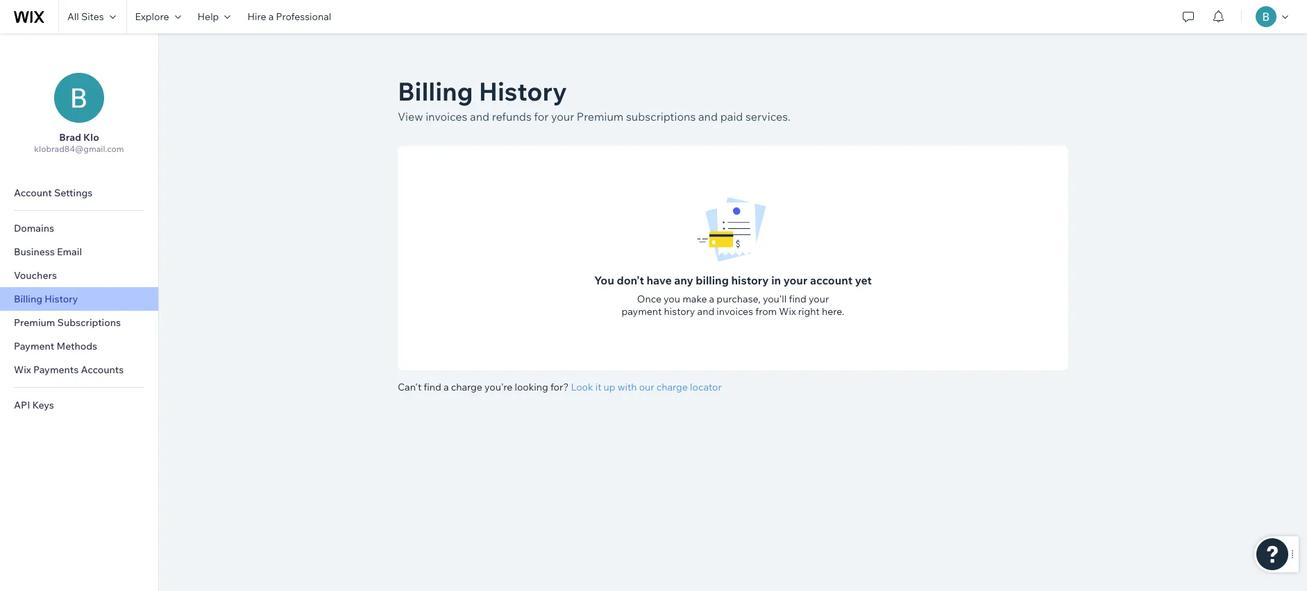 Task type: describe. For each thing, give the bounding box(es) containing it.
settings
[[54, 187, 93, 199]]

payment methods
[[14, 340, 97, 353]]

history for billing history
[[45, 293, 78, 306]]

0 horizontal spatial a
[[268, 10, 274, 23]]

right
[[798, 306, 820, 318]]

methods
[[57, 340, 97, 353]]

don't
[[617, 274, 644, 287]]

account
[[14, 187, 52, 199]]

hire
[[247, 10, 266, 23]]

and inside you don't have any billing history in your account yet once you make a purchase, you'll find your payment history and invoices from wix right here.
[[698, 306, 715, 318]]

premium inside the sidebar element
[[14, 317, 55, 329]]

services.
[[746, 110, 791, 124]]

help
[[198, 10, 219, 23]]

billing
[[696, 274, 729, 287]]

payment
[[622, 306, 662, 318]]

2 horizontal spatial your
[[809, 293, 829, 306]]

your for history
[[551, 110, 574, 124]]

looking
[[515, 381, 548, 394]]

you'll
[[763, 293, 787, 306]]

with
[[618, 381, 637, 394]]

purchase,
[[717, 293, 761, 306]]

account settings link
[[0, 181, 158, 205]]

sites
[[81, 10, 104, 23]]

payments
[[33, 364, 79, 376]]

billing for billing history view invoices and refunds for your premium subscriptions and paid services.
[[398, 76, 473, 107]]

invoices inside billing history view invoices and refunds for your premium subscriptions and paid services.
[[426, 110, 468, 124]]

email
[[57, 246, 82, 258]]

invoices inside you don't have any billing history in your account yet once you make a purchase, you'll find your payment history and invoices from wix right here.
[[717, 306, 753, 318]]

vouchers
[[14, 269, 57, 282]]

sidebar element
[[0, 33, 159, 592]]

brad klo klobrad84@gmail.com
[[34, 131, 124, 154]]

premium subscriptions link
[[0, 311, 158, 335]]

domains
[[14, 222, 54, 235]]

wix inside the sidebar element
[[14, 364, 31, 376]]

billing history
[[14, 293, 78, 306]]

and left refunds
[[470, 110, 490, 124]]

in
[[772, 274, 781, 287]]

1 charge from the left
[[451, 381, 483, 394]]

api keys link
[[0, 394, 158, 417]]

vouchers link
[[0, 264, 158, 287]]

accounts
[[81, 364, 124, 376]]

klobrad84@gmail.com
[[34, 144, 124, 154]]

it
[[596, 381, 602, 394]]

keys
[[32, 399, 54, 412]]

you're
[[485, 381, 513, 394]]

history for billing history view invoices and refunds for your premium subscriptions and paid services.
[[479, 76, 567, 107]]

wix inside you don't have any billing history in your account yet once you make a purchase, you'll find your payment history and invoices from wix right here.
[[779, 306, 796, 318]]

up
[[604, 381, 616, 394]]

wix payments accounts
[[14, 364, 124, 376]]



Task type: locate. For each thing, give the bounding box(es) containing it.
billing down the vouchers
[[14, 293, 42, 306]]

billing history view invoices and refunds for your premium subscriptions and paid services.
[[398, 76, 791, 124]]

your down account
[[809, 293, 829, 306]]

history down any
[[664, 306, 695, 318]]

account
[[810, 274, 853, 287]]

1 vertical spatial history
[[45, 293, 78, 306]]

1 vertical spatial billing
[[14, 293, 42, 306]]

yet
[[855, 274, 872, 287]]

billing up view
[[398, 76, 473, 107]]

you don't have any billing history in your account yet once you make a purchase, you'll find your payment history and invoices from wix right here.
[[594, 274, 872, 318]]

2 vertical spatial a
[[444, 381, 449, 394]]

hire a professional
[[247, 10, 331, 23]]

a right make at the right of the page
[[709, 293, 715, 306]]

1 horizontal spatial your
[[784, 274, 808, 287]]

history
[[732, 274, 769, 287], [664, 306, 695, 318]]

billing history link
[[0, 287, 158, 311]]

1 horizontal spatial billing
[[398, 76, 473, 107]]

explore
[[135, 10, 169, 23]]

your for don't
[[784, 274, 808, 287]]

0 vertical spatial billing
[[398, 76, 473, 107]]

here.
[[822, 306, 845, 318]]

all sites
[[67, 10, 104, 23]]

from
[[756, 306, 777, 318]]

subscriptions
[[57, 317, 121, 329]]

0 horizontal spatial history
[[45, 293, 78, 306]]

0 horizontal spatial wix
[[14, 364, 31, 376]]

1 horizontal spatial premium
[[577, 110, 624, 124]]

professional
[[276, 10, 331, 23]]

2 horizontal spatial a
[[709, 293, 715, 306]]

find right can't
[[424, 381, 441, 394]]

0 horizontal spatial billing
[[14, 293, 42, 306]]

0 vertical spatial premium
[[577, 110, 624, 124]]

history inside the sidebar element
[[45, 293, 78, 306]]

1 horizontal spatial charge
[[657, 381, 688, 394]]

business
[[14, 246, 55, 258]]

history up refunds
[[479, 76, 567, 107]]

history inside billing history view invoices and refunds for your premium subscriptions and paid services.
[[479, 76, 567, 107]]

api
[[14, 399, 30, 412]]

0 vertical spatial a
[[268, 10, 274, 23]]

api keys
[[14, 399, 54, 412]]

2 charge from the left
[[657, 381, 688, 394]]

1 vertical spatial a
[[709, 293, 715, 306]]

premium right for
[[577, 110, 624, 124]]

help button
[[189, 0, 239, 33]]

0 vertical spatial wix
[[779, 306, 796, 318]]

find inside you don't have any billing history in your account yet once you make a purchase, you'll find your payment history and invoices from wix right here.
[[789, 293, 807, 306]]

you
[[594, 274, 614, 287]]

our
[[639, 381, 654, 394]]

history up premium subscriptions
[[45, 293, 78, 306]]

history up purchase,
[[732, 274, 769, 287]]

view
[[398, 110, 423, 124]]

payment methods link
[[0, 335, 158, 358]]

and left paid
[[698, 110, 718, 124]]

0 horizontal spatial premium
[[14, 317, 55, 329]]

1 horizontal spatial a
[[444, 381, 449, 394]]

1 vertical spatial premium
[[14, 317, 55, 329]]

0 vertical spatial find
[[789, 293, 807, 306]]

0 horizontal spatial your
[[551, 110, 574, 124]]

once
[[637, 293, 662, 306]]

premium subscriptions
[[14, 317, 121, 329]]

for?
[[551, 381, 569, 394]]

paid
[[720, 110, 743, 124]]

look it up with our charge locator button
[[571, 381, 722, 394]]

history
[[479, 76, 567, 107], [45, 293, 78, 306]]

brad
[[59, 131, 81, 144]]

1 vertical spatial invoices
[[717, 306, 753, 318]]

domains link
[[0, 217, 158, 240]]

1 horizontal spatial wix
[[779, 306, 796, 318]]

look
[[571, 381, 593, 394]]

charge left the you're
[[451, 381, 483, 394]]

a inside you don't have any billing history in your account yet once you make a purchase, you'll find your payment history and invoices from wix right here.
[[709, 293, 715, 306]]

find right you'll
[[789, 293, 807, 306]]

invoices left from
[[717, 306, 753, 318]]

1 vertical spatial your
[[784, 274, 808, 287]]

1 vertical spatial wix
[[14, 364, 31, 376]]

your inside billing history view invoices and refunds for your premium subscriptions and paid services.
[[551, 110, 574, 124]]

wix
[[779, 306, 796, 318], [14, 364, 31, 376]]

premium
[[577, 110, 624, 124], [14, 317, 55, 329]]

have
[[647, 274, 672, 287]]

wix down payment
[[14, 364, 31, 376]]

a right can't
[[444, 381, 449, 394]]

0 horizontal spatial invoices
[[426, 110, 468, 124]]

subscriptions
[[626, 110, 696, 124]]

1 horizontal spatial find
[[789, 293, 807, 306]]

can't find a charge you're looking for? look it up with our charge locator
[[398, 381, 722, 394]]

a
[[268, 10, 274, 23], [709, 293, 715, 306], [444, 381, 449, 394]]

0 vertical spatial invoices
[[426, 110, 468, 124]]

0 vertical spatial history
[[732, 274, 769, 287]]

locator
[[690, 381, 722, 394]]

1 vertical spatial find
[[424, 381, 441, 394]]

wix payments accounts link
[[0, 358, 158, 382]]

and
[[470, 110, 490, 124], [698, 110, 718, 124], [698, 306, 715, 318]]

find
[[789, 293, 807, 306], [424, 381, 441, 394]]

a right hire
[[268, 10, 274, 23]]

can't
[[398, 381, 422, 394]]

1 horizontal spatial invoices
[[717, 306, 753, 318]]

wix right from
[[779, 306, 796, 318]]

0 vertical spatial your
[[551, 110, 574, 124]]

charge
[[451, 381, 483, 394], [657, 381, 688, 394]]

for
[[534, 110, 549, 124]]

business email link
[[0, 240, 158, 264]]

billing inside billing history view invoices and refunds for your premium subscriptions and paid services.
[[398, 76, 473, 107]]

your
[[551, 110, 574, 124], [784, 274, 808, 287], [809, 293, 829, 306]]

0 horizontal spatial find
[[424, 381, 441, 394]]

all
[[67, 10, 79, 23]]

billing inside the sidebar element
[[14, 293, 42, 306]]

charge right our on the bottom of page
[[657, 381, 688, 394]]

0 vertical spatial history
[[479, 76, 567, 107]]

invoices right view
[[426, 110, 468, 124]]

and down billing
[[698, 306, 715, 318]]

hire a professional link
[[239, 0, 340, 33]]

account settings
[[14, 187, 93, 199]]

premium inside billing history view invoices and refunds for your premium subscriptions and paid services.
[[577, 110, 624, 124]]

2 vertical spatial your
[[809, 293, 829, 306]]

premium up payment
[[14, 317, 55, 329]]

make
[[683, 293, 707, 306]]

0 horizontal spatial charge
[[451, 381, 483, 394]]

your right for
[[551, 110, 574, 124]]

1 horizontal spatial history
[[479, 76, 567, 107]]

billing
[[398, 76, 473, 107], [14, 293, 42, 306]]

invoices
[[426, 110, 468, 124], [717, 306, 753, 318]]

refunds
[[492, 110, 532, 124]]

you
[[664, 293, 680, 306]]

payment
[[14, 340, 54, 353]]

1 horizontal spatial history
[[732, 274, 769, 287]]

billing for billing history
[[14, 293, 42, 306]]

any
[[674, 274, 693, 287]]

your right in
[[784, 274, 808, 287]]

no invoices image
[[398, 192, 1069, 265]]

0 horizontal spatial history
[[664, 306, 695, 318]]

business email
[[14, 246, 82, 258]]

klo
[[83, 131, 99, 144]]

1 vertical spatial history
[[664, 306, 695, 318]]



Task type: vqa. For each thing, say whether or not it's contained in the screenshot.
top "Premium"
yes



